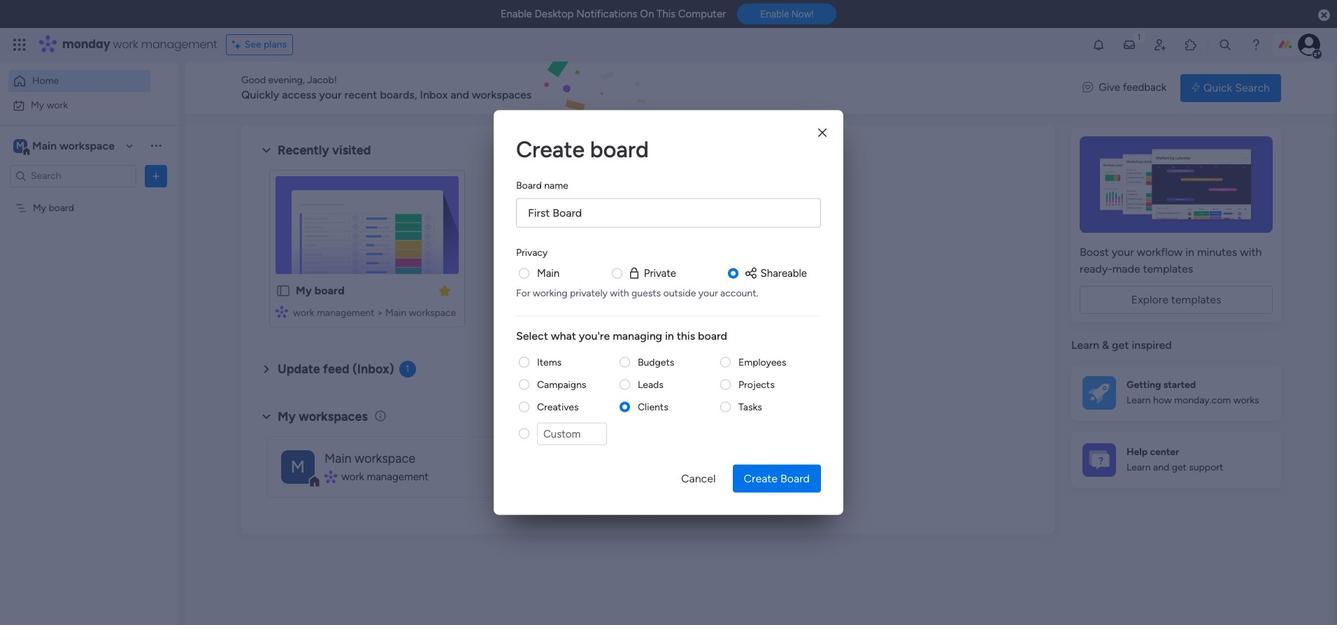 Task type: vqa. For each thing, say whether or not it's contained in the screenshot.
19
no



Task type: describe. For each thing, give the bounding box(es) containing it.
privately
[[570, 287, 608, 299]]

recent
[[345, 88, 377, 101]]

select what you're managing in this board option group
[[516, 355, 821, 454]]

management for work management
[[367, 471, 429, 483]]

for working privately with guests outside your account.
[[516, 287, 759, 299]]

close image
[[818, 127, 827, 138]]

help
[[1127, 446, 1148, 458]]

help center element
[[1072, 432, 1282, 488]]

this
[[677, 329, 695, 342]]

getting
[[1127, 379, 1162, 391]]

open update feed (inbox) image
[[258, 361, 275, 378]]

component image
[[325, 471, 337, 483]]

computer
[[678, 8, 726, 20]]

minutes
[[1198, 246, 1238, 259]]

work management > main workspace
[[293, 307, 456, 319]]

for
[[516, 287, 531, 299]]

management for work management > main workspace
[[317, 307, 375, 319]]

and inside good evening, jacob! quickly access your recent boards, inbox and workspaces
[[451, 88, 469, 101]]

feed
[[323, 362, 350, 377]]

1 vertical spatial workspaces
[[299, 409, 368, 424]]

getting started element
[[1072, 365, 1282, 421]]

good evening, jacob! quickly access your recent boards, inbox and workspaces
[[241, 74, 532, 101]]

ready-
[[1080, 262, 1113, 276]]

1 vertical spatial workspace
[[409, 307, 456, 319]]

items
[[537, 356, 562, 368]]

0 vertical spatial management
[[141, 36, 217, 52]]

work management
[[341, 471, 429, 483]]

1 image
[[1133, 29, 1146, 44]]

outside
[[664, 287, 696, 299]]

0 vertical spatial workspace
[[59, 139, 115, 152]]

help image
[[1249, 38, 1263, 52]]

public board image
[[276, 283, 291, 299]]

Search in workspace field
[[29, 168, 117, 184]]

account.
[[721, 287, 759, 299]]

my right close my workspaces icon
[[278, 409, 296, 424]]

enable now!
[[761, 9, 814, 20]]

create for create board
[[516, 136, 585, 163]]

feedback
[[1123, 81, 1167, 94]]

center
[[1150, 446, 1180, 458]]

component image
[[276, 305, 288, 318]]

made
[[1113, 262, 1141, 276]]

in inside "heading"
[[665, 329, 674, 342]]

workspaces inside good evening, jacob! quickly access your recent boards, inbox and workspaces
[[472, 88, 532, 101]]

give
[[1099, 81, 1121, 94]]

board inside button
[[781, 472, 810, 485]]

started
[[1164, 379, 1196, 391]]

see
[[245, 38, 261, 50]]

give feedback
[[1099, 81, 1167, 94]]

create for create board
[[744, 472, 778, 485]]

quick search button
[[1181, 74, 1282, 102]]

desktop
[[535, 8, 574, 20]]

your inside the boost your workflow in minutes with ready-made templates
[[1112, 246, 1134, 259]]

employees
[[739, 356, 787, 368]]

templates inside explore templates button
[[1172, 293, 1222, 306]]

board inside 'heading'
[[516, 179, 542, 191]]

on
[[640, 8, 654, 20]]

privacy heading
[[516, 245, 548, 260]]

workflow
[[1137, 246, 1183, 259]]

my work button
[[8, 94, 150, 116]]

this
[[657, 8, 676, 20]]

workspace selection element
[[13, 137, 117, 156]]

enable for enable desktop notifications on this computer
[[501, 8, 532, 20]]

select what you're managing in this board heading
[[516, 327, 821, 344]]

home button
[[8, 70, 150, 92]]

inbox image
[[1123, 38, 1137, 52]]

notifications
[[577, 8, 638, 20]]

my right public board icon
[[296, 284, 312, 297]]

name
[[544, 179, 569, 191]]

1
[[406, 363, 410, 375]]

in inside the boost your workflow in minutes with ready-made templates
[[1186, 246, 1195, 259]]

quickly
[[241, 88, 279, 101]]

jacob simon image
[[1298, 34, 1321, 56]]

select product image
[[13, 38, 27, 52]]

private
[[644, 267, 677, 279]]

update feed (inbox)
[[278, 362, 394, 377]]

private button
[[627, 265, 677, 281]]

quick
[[1204, 81, 1233, 94]]

enable desktop notifications on this computer
[[501, 8, 726, 20]]

shareable button
[[744, 265, 807, 281]]

1 vertical spatial my board
[[296, 284, 345, 297]]

working
[[533, 287, 568, 299]]

monday
[[62, 36, 110, 52]]

my board list box
[[0, 193, 178, 409]]

select what you're managing in this board
[[516, 329, 728, 342]]

my inside list box
[[33, 202, 46, 214]]

close recently visited image
[[258, 142, 275, 159]]

main inside privacy element
[[537, 267, 560, 279]]

leads
[[638, 378, 664, 390]]

privacy element
[[516, 265, 821, 299]]

clients
[[638, 401, 669, 413]]

managing
[[613, 329, 663, 342]]

main right >
[[386, 307, 407, 319]]

see plans button
[[226, 34, 293, 55]]

guests
[[632, 287, 661, 299]]

my work
[[31, 99, 68, 111]]

evening,
[[268, 74, 305, 86]]

with inside privacy element
[[610, 287, 629, 299]]

(inbox)
[[353, 362, 394, 377]]

close my workspaces image
[[258, 408, 275, 425]]

workspace image
[[281, 450, 315, 484]]

main workspace inside workspace selection element
[[32, 139, 115, 152]]

m for workspace icon
[[16, 140, 24, 151]]

now!
[[792, 9, 814, 20]]

search
[[1236, 81, 1270, 94]]

create board
[[744, 472, 810, 485]]



Task type: locate. For each thing, give the bounding box(es) containing it.
create board button
[[733, 465, 821, 493]]

0 vertical spatial and
[[451, 88, 469, 101]]

main workspace up search in workspace "field"
[[32, 139, 115, 152]]

workspace up search in workspace "field"
[[59, 139, 115, 152]]

recently
[[278, 143, 329, 158]]

work right monday
[[113, 36, 138, 52]]

your inside privacy element
[[699, 287, 718, 299]]

1 horizontal spatial and
[[1154, 462, 1170, 474]]

>
[[377, 307, 383, 319]]

jacob!
[[307, 74, 337, 86]]

create
[[516, 136, 585, 163], [744, 472, 778, 485]]

enable left desktop at the top left
[[501, 8, 532, 20]]

see plans
[[245, 38, 287, 50]]

work right component icon
[[341, 471, 364, 483]]

create board
[[516, 136, 649, 163]]

invite members image
[[1154, 38, 1168, 52]]

my workspaces
[[278, 409, 368, 424]]

boost
[[1080, 246, 1109, 259]]

1 vertical spatial create
[[744, 472, 778, 485]]

work
[[113, 36, 138, 52], [47, 99, 68, 111], [293, 307, 314, 319], [341, 471, 364, 483]]

and
[[451, 88, 469, 101], [1154, 462, 1170, 474]]

templates image image
[[1084, 136, 1269, 233]]

get inside 'help center learn and get support'
[[1172, 462, 1187, 474]]

1 horizontal spatial with
[[1241, 246, 1262, 259]]

0 vertical spatial your
[[319, 88, 342, 101]]

m for workspace image
[[291, 456, 305, 477]]

workspaces down the update feed (inbox)
[[299, 409, 368, 424]]

in
[[1186, 246, 1195, 259], [665, 329, 674, 342]]

and inside 'help center learn and get support'
[[1154, 462, 1170, 474]]

how
[[1154, 395, 1172, 407]]

monday.com
[[1175, 395, 1231, 407]]

get down center
[[1172, 462, 1187, 474]]

main
[[32, 139, 57, 152], [537, 267, 560, 279], [386, 307, 407, 319], [325, 451, 352, 466]]

main workspace
[[32, 139, 115, 152], [325, 451, 416, 466]]

0 horizontal spatial board
[[516, 179, 542, 191]]

your inside good evening, jacob! quickly access your recent boards, inbox and workspaces
[[319, 88, 342, 101]]

1 horizontal spatial main workspace
[[325, 451, 416, 466]]

board
[[516, 179, 542, 191], [781, 472, 810, 485]]

m
[[16, 140, 24, 151], [291, 456, 305, 477]]

1 vertical spatial and
[[1154, 462, 1170, 474]]

campaigns
[[537, 378, 586, 390]]

0 horizontal spatial workspaces
[[299, 409, 368, 424]]

1 vertical spatial board
[[781, 472, 810, 485]]

enable now! button
[[737, 4, 837, 25]]

update
[[278, 362, 320, 377]]

create up name
[[516, 136, 585, 163]]

workspace down the remove from favorites image
[[409, 307, 456, 319]]

1 vertical spatial templates
[[1172, 293, 1222, 306]]

1 vertical spatial your
[[1112, 246, 1134, 259]]

Custom field
[[537, 423, 607, 445]]

learn inside getting started learn how monday.com works
[[1127, 395, 1151, 407]]

cancel
[[681, 472, 716, 485]]

1 vertical spatial main workspace
[[325, 451, 416, 466]]

0 vertical spatial get
[[1112, 339, 1129, 352]]

access
[[282, 88, 317, 101]]

work inside "my work" button
[[47, 99, 68, 111]]

1 vertical spatial get
[[1172, 462, 1187, 474]]

works
[[1234, 395, 1260, 407]]

0 vertical spatial learn
[[1072, 339, 1100, 352]]

quick search
[[1204, 81, 1270, 94]]

learn
[[1072, 339, 1100, 352], [1127, 395, 1151, 407], [1127, 462, 1151, 474]]

workspace up work management
[[355, 451, 416, 466]]

help center learn and get support
[[1127, 446, 1224, 474]]

home
[[32, 75, 59, 87]]

0 vertical spatial workspaces
[[472, 88, 532, 101]]

visited
[[332, 143, 371, 158]]

templates down workflow
[[1144, 262, 1194, 276]]

1 horizontal spatial my board
[[296, 284, 345, 297]]

my board inside list box
[[33, 202, 74, 214]]

main button
[[537, 265, 560, 281]]

create board heading
[[516, 133, 821, 166]]

0 vertical spatial my board
[[33, 202, 74, 214]]

notifications image
[[1092, 38, 1106, 52]]

your
[[319, 88, 342, 101], [1112, 246, 1134, 259], [699, 287, 718, 299]]

and right inbox at the top
[[451, 88, 469, 101]]

v2 user feedback image
[[1083, 80, 1094, 96]]

1 horizontal spatial create
[[744, 472, 778, 485]]

getting started learn how monday.com works
[[1127, 379, 1260, 407]]

m inside workspace icon
[[16, 140, 24, 151]]

and down center
[[1154, 462, 1170, 474]]

work right component image
[[293, 307, 314, 319]]

with left "guests"
[[610, 287, 629, 299]]

0 horizontal spatial my board
[[33, 202, 74, 214]]

1 horizontal spatial m
[[291, 456, 305, 477]]

projects
[[739, 378, 775, 390]]

0 horizontal spatial and
[[451, 88, 469, 101]]

tasks
[[739, 401, 762, 413]]

1 horizontal spatial your
[[699, 287, 718, 299]]

learn for getting
[[1127, 395, 1151, 407]]

0 horizontal spatial m
[[16, 140, 24, 151]]

get right &
[[1112, 339, 1129, 352]]

templates right explore in the right top of the page
[[1172, 293, 1222, 306]]

1 vertical spatial learn
[[1127, 395, 1151, 407]]

0 horizontal spatial your
[[319, 88, 342, 101]]

my
[[31, 99, 44, 111], [33, 202, 46, 214], [296, 284, 312, 297], [278, 409, 296, 424]]

1 vertical spatial m
[[291, 456, 305, 477]]

apps image
[[1184, 38, 1198, 52]]

0 vertical spatial m
[[16, 140, 24, 151]]

learn inside 'help center learn and get support'
[[1127, 462, 1151, 474]]

main up working
[[537, 267, 560, 279]]

main right workspace icon
[[32, 139, 57, 152]]

privacy
[[516, 247, 548, 258]]

0 vertical spatial create
[[516, 136, 585, 163]]

0 horizontal spatial get
[[1112, 339, 1129, 352]]

search everything image
[[1219, 38, 1233, 52]]

shareable
[[761, 267, 807, 279]]

your down the jacob!
[[319, 88, 342, 101]]

dapulse close image
[[1319, 8, 1331, 22]]

budgets
[[638, 356, 675, 368]]

workspaces right inbox at the top
[[472, 88, 532, 101]]

main inside workspace selection element
[[32, 139, 57, 152]]

0 vertical spatial board
[[516, 179, 542, 191]]

inspired
[[1132, 339, 1172, 352]]

your right outside
[[699, 287, 718, 299]]

templates
[[1144, 262, 1194, 276], [1172, 293, 1222, 306]]

0 vertical spatial with
[[1241, 246, 1262, 259]]

option
[[0, 195, 178, 198]]

2 vertical spatial your
[[699, 287, 718, 299]]

create inside "heading"
[[516, 136, 585, 163]]

creatives
[[537, 401, 579, 413]]

1 vertical spatial management
[[317, 307, 375, 319]]

0 horizontal spatial with
[[610, 287, 629, 299]]

1 horizontal spatial in
[[1186, 246, 1195, 259]]

learn & get inspired
[[1072, 339, 1172, 352]]

workspace image
[[13, 138, 27, 154]]

my board down search in workspace "field"
[[33, 202, 74, 214]]

enable inside button
[[761, 9, 789, 20]]

board
[[590, 136, 649, 163], [49, 202, 74, 214], [315, 284, 345, 297], [698, 329, 728, 342]]

explore templates
[[1132, 293, 1222, 306]]

main up component icon
[[325, 451, 352, 466]]

good
[[241, 74, 266, 86]]

1 horizontal spatial enable
[[761, 9, 789, 20]]

explore templates button
[[1080, 286, 1273, 314]]

boost your workflow in minutes with ready-made templates
[[1080, 246, 1262, 276]]

m inside workspace image
[[291, 456, 305, 477]]

enable for enable now!
[[761, 9, 789, 20]]

my board right public board icon
[[296, 284, 345, 297]]

support
[[1189, 462, 1224, 474]]

1 vertical spatial in
[[665, 329, 674, 342]]

monday work management
[[62, 36, 217, 52]]

0 horizontal spatial in
[[665, 329, 674, 342]]

1 horizontal spatial board
[[781, 472, 810, 485]]

0 vertical spatial main workspace
[[32, 139, 115, 152]]

cancel button
[[670, 465, 727, 493]]

2 vertical spatial management
[[367, 471, 429, 483]]

my inside button
[[31, 99, 44, 111]]

templates inside the boost your workflow in minutes with ready-made templates
[[1144, 262, 1194, 276]]

create inside button
[[744, 472, 778, 485]]

v2 bolt switch image
[[1192, 80, 1200, 95]]

0 horizontal spatial main workspace
[[32, 139, 115, 152]]

&
[[1102, 339, 1110, 352]]

work down home
[[47, 99, 68, 111]]

your up made
[[1112, 246, 1134, 259]]

explore
[[1132, 293, 1169, 306]]

inbox
[[420, 88, 448, 101]]

learn down help
[[1127, 462, 1151, 474]]

my down search in workspace "field"
[[33, 202, 46, 214]]

0 horizontal spatial enable
[[501, 8, 532, 20]]

you're
[[579, 329, 610, 342]]

my down home
[[31, 99, 44, 111]]

with
[[1241, 246, 1262, 259], [610, 287, 629, 299]]

2 vertical spatial workspace
[[355, 451, 416, 466]]

2 vertical spatial learn
[[1127, 462, 1151, 474]]

enable
[[501, 8, 532, 20], [761, 9, 789, 20]]

remove from favorites image
[[438, 284, 452, 298]]

plans
[[264, 38, 287, 50]]

boards,
[[380, 88, 417, 101]]

Board name field
[[516, 198, 821, 228]]

create right cancel
[[744, 472, 778, 485]]

my board
[[33, 202, 74, 214], [296, 284, 345, 297]]

0 horizontal spatial create
[[516, 136, 585, 163]]

enable left now!
[[761, 9, 789, 20]]

1 horizontal spatial workspaces
[[472, 88, 532, 101]]

workspaces
[[472, 88, 532, 101], [299, 409, 368, 424]]

0 vertical spatial templates
[[1144, 262, 1194, 276]]

with inside the boost your workflow in minutes with ready-made templates
[[1241, 246, 1262, 259]]

in left minutes
[[1186, 246, 1195, 259]]

learn left &
[[1072, 339, 1100, 352]]

board name
[[516, 179, 569, 191]]

in left this
[[665, 329, 674, 342]]

board inside list box
[[49, 202, 74, 214]]

with right minutes
[[1241, 246, 1262, 259]]

1 vertical spatial with
[[610, 287, 629, 299]]

1 horizontal spatial get
[[1172, 462, 1187, 474]]

board name heading
[[516, 178, 569, 193]]

learn for help
[[1127, 462, 1151, 474]]

main workspace up work management
[[325, 451, 416, 466]]

what
[[551, 329, 576, 342]]

0 vertical spatial in
[[1186, 246, 1195, 259]]

2 horizontal spatial your
[[1112, 246, 1134, 259]]

learn down "getting"
[[1127, 395, 1151, 407]]



